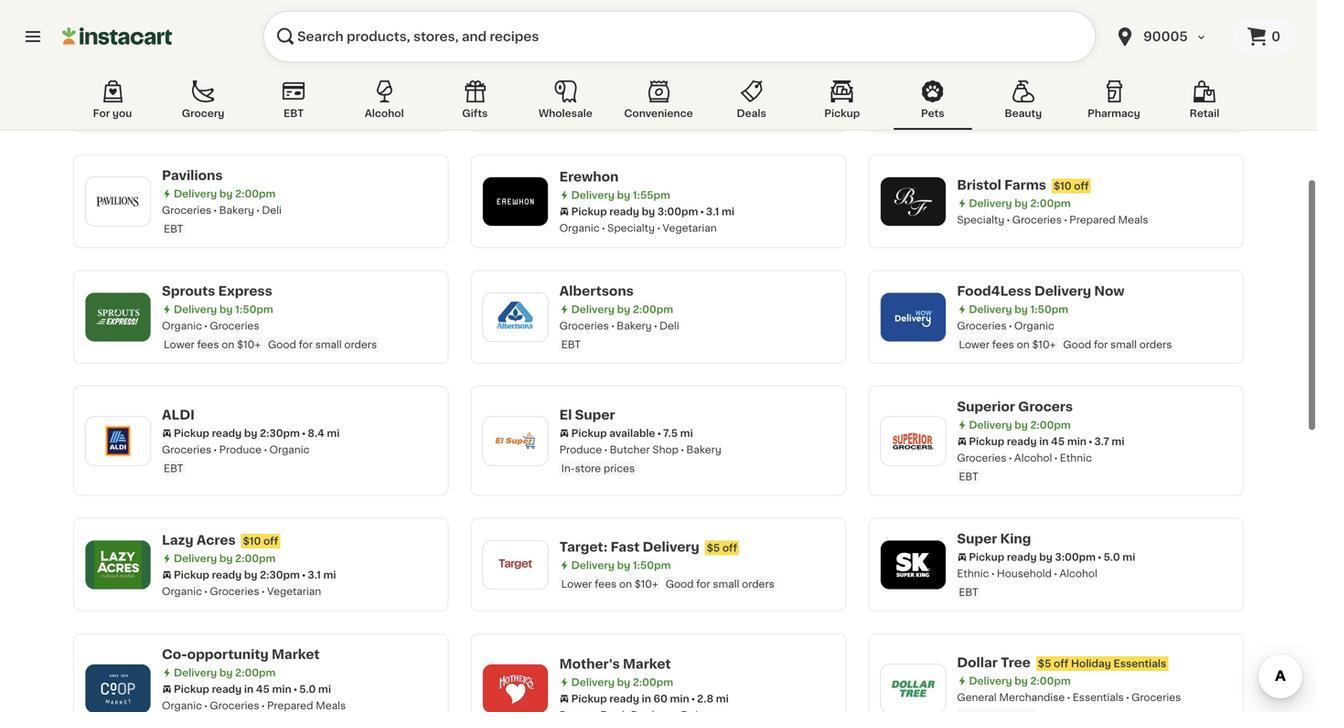 Task type: locate. For each thing, give the bounding box(es) containing it.
ready up organic groceries prepared meals
[[212, 685, 242, 695]]

2 produce from the left
[[560, 445, 602, 455]]

delivery by 1:50pm down 'sprouts express' at left top
[[174, 305, 273, 315]]

0 vertical spatial 3:00pm
[[658, 207, 699, 217]]

delivery for superior grocers logo
[[969, 420, 1013, 431]]

1 vertical spatial meals
[[1119, 215, 1149, 225]]

2 horizontal spatial fees
[[993, 340, 1015, 350]]

0 horizontal spatial for
[[299, 340, 313, 350]]

organic alcohol prepared meals in-store prices
[[162, 90, 334, 119]]

pickup inside button
[[825, 108, 860, 119]]

ebt
[[284, 108, 304, 119], [164, 224, 183, 234], [562, 340, 581, 350], [164, 464, 183, 474], [959, 472, 979, 482], [959, 588, 979, 598]]

on for express
[[222, 340, 235, 350]]

deli for pavilions
[[262, 205, 282, 216]]

1 vertical spatial in-
[[562, 464, 575, 474]]

delivery down sprouts
[[174, 305, 217, 315]]

0 horizontal spatial 3.1
[[308, 570, 321, 580]]

ebt for aldi
[[164, 464, 183, 474]]

2 horizontal spatial orders
[[1140, 340, 1173, 350]]

in-
[[164, 108, 177, 119], [562, 464, 575, 474]]

pickup ready by 2:30pm for 8.4 mi
[[174, 429, 300, 439]]

gifts
[[462, 108, 488, 119]]

for down the now
[[1094, 340, 1108, 350]]

delivery by 2:00pm down lazy acres $10 off
[[174, 554, 276, 564]]

0 horizontal spatial in
[[244, 685, 254, 695]]

ebt up super king
[[959, 472, 979, 482]]

1 vertical spatial 5.0
[[299, 685, 316, 695]]

small inside organic groceries lower fees on $10+ good for small orders
[[315, 340, 342, 350]]

food
[[637, 91, 663, 101]]

2:00pm down 'grocers'
[[1031, 420, 1071, 431]]

produce
[[219, 445, 262, 455], [560, 445, 602, 455]]

groceries inside groceries alcohol ethnic ebt
[[958, 453, 1007, 464]]

delivery by 1:50pm for the target: fast delivery logo
[[572, 561, 671, 571]]

pickup ready in 45 min up groceries alcohol ethnic ebt at the right
[[969, 437, 1087, 447]]

lower fees on $10+ good for small orders
[[562, 580, 775, 590]]

market up 60
[[623, 658, 671, 671]]

2:00pm for albertsons logo
[[633, 305, 674, 315]]

delivery for albertsons logo
[[572, 305, 615, 315]]

aldi logo image
[[94, 418, 142, 465]]

2 horizontal spatial in
[[1040, 437, 1049, 447]]

2 vertical spatial 2:30pm
[[260, 570, 300, 580]]

3 2:30pm from the top
[[260, 570, 300, 580]]

fees inside groceries organic lower fees on $10+ good for small orders
[[993, 340, 1015, 350]]

pickup down the superior
[[969, 437, 1005, 447]]

bakery down pavilions
[[219, 205, 254, 216]]

0 horizontal spatial pickup ready by 3:00pm
[[572, 207, 699, 217]]

pavilions logo image
[[94, 178, 142, 225]]

1 horizontal spatial super
[[958, 533, 998, 546]]

delivery down pavilions
[[174, 189, 217, 199]]

by down the 1:55pm
[[642, 207, 655, 217]]

lower
[[164, 340, 195, 350], [959, 340, 990, 350], [562, 580, 592, 590]]

$10+
[[237, 340, 261, 350], [1033, 340, 1056, 350], [635, 580, 659, 590]]

delivery by 2:00pm for pavilions
[[174, 189, 276, 199]]

3.1 up organic groceries vegetarian
[[308, 570, 321, 580]]

0
[[1272, 30, 1281, 43]]

super king logo image
[[890, 542, 937, 589]]

1 vertical spatial 3.1 mi
[[308, 570, 336, 580]]

good down target: fast delivery $5 off
[[666, 580, 694, 590]]

delivery for food4less delivery now logo
[[969, 305, 1013, 315]]

organic groceries vegetarian
[[162, 587, 321, 597]]

2:30pm up organic alcohol prepared meals in-store prices
[[260, 73, 300, 83]]

prices inside produce butcher shop bakery in-store prices
[[604, 464, 635, 474]]

store for produce
[[575, 464, 601, 474]]

good inside groceries organic lower fees on $10+ good for small orders
[[1064, 340, 1092, 350]]

1 horizontal spatial on
[[619, 580, 632, 590]]

0 vertical spatial meals
[[304, 90, 334, 100]]

3.1 for organic specialty vegetarian
[[706, 207, 720, 217]]

organic inside groceries organic lower fees on $10+ good for small orders
[[1015, 321, 1055, 331]]

delivery by 2:00pm for albertsons
[[572, 305, 674, 315]]

0 horizontal spatial fees
[[197, 340, 219, 350]]

0 horizontal spatial 3.1 mi
[[308, 570, 336, 580]]

prices inside organic alcohol prepared meals in-store prices
[[206, 108, 237, 119]]

pickup down el super
[[572, 429, 607, 439]]

groceries bakery deli ebt down pavilions
[[162, 205, 282, 234]]

bakery down 7.5 mi
[[687, 445, 722, 455]]

2 horizontal spatial on
[[1017, 340, 1030, 350]]

ready down mother's market
[[610, 694, 640, 704]]

2:00pm down dollar tree $5 off holiday essentials
[[1031, 677, 1071, 687]]

by down bristol farms $10 off
[[1015, 198, 1028, 208]]

pickup ready in 45 min
[[969, 437, 1087, 447], [174, 685, 292, 695]]

meals
[[304, 90, 334, 100], [1119, 215, 1149, 225], [316, 701, 346, 712]]

min up organic groceries prepared meals
[[272, 685, 292, 695]]

vegetarian down the 1:55pm
[[663, 223, 717, 233]]

delivery by 2:00pm up "frozen"
[[572, 74, 674, 84]]

0 vertical spatial vegetarian
[[663, 223, 717, 233]]

delivery
[[174, 57, 217, 67], [969, 65, 1013, 75], [572, 74, 615, 84], [174, 189, 217, 199], [572, 190, 615, 200], [969, 198, 1013, 208], [1035, 285, 1092, 298], [174, 305, 217, 315], [572, 305, 615, 315], [969, 305, 1013, 315], [969, 420, 1013, 431], [643, 541, 700, 554], [174, 554, 217, 564], [572, 561, 615, 571], [174, 668, 217, 679], [969, 677, 1013, 687], [572, 678, 615, 688]]

2:00pm for the co-opportunity market logo at the left
[[235, 668, 276, 679]]

meals for organic alcohol prepared meals in-store prices
[[304, 90, 334, 100]]

prepared inside organic alcohol prepared meals in-store prices
[[256, 90, 302, 100]]

2 2:30pm from the top
[[260, 429, 300, 439]]

market
[[272, 649, 320, 662], [623, 658, 671, 671]]

min
[[1068, 437, 1087, 447], [272, 685, 292, 695], [670, 694, 690, 704]]

food4less delivery now
[[958, 285, 1125, 298]]

2 horizontal spatial min
[[1068, 437, 1087, 447]]

1 horizontal spatial orders
[[742, 580, 775, 590]]

specialty down delivery by 1:55pm
[[608, 223, 655, 233]]

0 vertical spatial essentials
[[1114, 659, 1167, 669]]

1 horizontal spatial 5.0 mi
[[1104, 553, 1136, 563]]

0 horizontal spatial prices
[[206, 108, 237, 119]]

1 vertical spatial vegetarian
[[267, 587, 321, 597]]

delivery down mother's
[[572, 678, 615, 688]]

for up '8.4'
[[299, 340, 313, 350]]

sprouts express logo image
[[94, 294, 142, 341]]

pickup ready by 3:00pm up household
[[969, 553, 1096, 563]]

good for delivery
[[1064, 340, 1092, 350]]

3.1 for organic groceries vegetarian
[[308, 570, 321, 580]]

target:
[[560, 541, 608, 554]]

0 horizontal spatial deli
[[262, 205, 282, 216]]

0 horizontal spatial 5.0
[[299, 685, 316, 695]]

3:00pm for 3.1 mi
[[658, 207, 699, 217]]

super up the pickup available
[[575, 409, 615, 422]]

0 vertical spatial 2:30pm
[[260, 73, 300, 83]]

convenience button
[[617, 77, 701, 130]]

2:00pm for pavilions logo
[[235, 189, 276, 199]]

lower inside organic groceries lower fees on $10+ good for small orders
[[164, 340, 195, 350]]

organic for organic groceries prepared meals
[[162, 701, 202, 712]]

2:30pm up organic groceries vegetarian
[[260, 570, 300, 580]]

lower down sprouts
[[164, 340, 195, 350]]

delivery by 1:50pm down food4less delivery now
[[969, 305, 1069, 315]]

alcohol right household
[[1060, 569, 1098, 579]]

2 horizontal spatial small
[[1111, 340, 1137, 350]]

ebt right grocery
[[284, 108, 304, 119]]

on inside groceries organic lower fees on $10+ good for small orders
[[1017, 340, 1030, 350]]

alcohol inside the ethnic household alcohol ebt
[[1060, 569, 1098, 579]]

lower for food4less delivery now
[[959, 340, 990, 350]]

farms
[[1005, 179, 1047, 191]]

for inside organic groceries lower fees on $10+ good for small orders
[[299, 340, 313, 350]]

alcohol inside organic alcohol prepared meals in-store prices
[[210, 90, 248, 100]]

off up specialty groceries prepared meals
[[1075, 181, 1090, 191]]

food4less delivery now logo image
[[890, 294, 937, 341]]

delivery for mother's market logo
[[572, 678, 615, 688]]

good inside organic groceries lower fees on $10+ good for small orders
[[268, 340, 296, 350]]

lazy acres $10 off
[[162, 534, 278, 547]]

$5 right tree at the right bottom of page
[[1039, 659, 1052, 669]]

1 vertical spatial 3:00pm
[[1056, 553, 1096, 563]]

pickup ready in 45 min for grocers
[[969, 437, 1087, 447]]

1 2:30pm from the top
[[260, 73, 300, 83]]

superior grocers
[[958, 401, 1074, 414]]

$5 up lower fees on $10+ good for small orders
[[707, 544, 720, 554]]

0 horizontal spatial super
[[575, 409, 615, 422]]

pickup down mother's
[[572, 694, 607, 704]]

0 vertical spatial in-
[[164, 108, 177, 119]]

2 horizontal spatial lower
[[959, 340, 990, 350]]

1:50pm for the target: fast delivery logo
[[633, 561, 671, 571]]

bakery down albertsons
[[617, 321, 652, 331]]

5.0 mi
[[1104, 553, 1136, 563], [299, 685, 331, 695]]

ready down gelson's $15 off delivery by 2:00pm
[[212, 73, 242, 83]]

2 horizontal spatial bakery
[[687, 445, 722, 455]]

1:50pm down express
[[235, 305, 273, 315]]

prices
[[206, 108, 237, 119], [604, 464, 635, 474]]

general merchandise essentials groceries
[[958, 693, 1182, 703]]

orders inside organic groceries lower fees on $10+ good for small orders
[[344, 340, 377, 350]]

good for express
[[268, 340, 296, 350]]

on for delivery
[[1017, 340, 1030, 350]]

1:50pm down target: fast delivery $5 off
[[633, 561, 671, 571]]

delivery down food4less
[[969, 305, 1013, 315]]

small inside groceries organic lower fees on $10+ good for small orders
[[1111, 340, 1137, 350]]

2:00pm down organic alcohol prepared meals in-store prices
[[235, 189, 276, 199]]

0 horizontal spatial 3:00pm
[[658, 207, 699, 217]]

delivery by 2:00pm down pavilions
[[174, 189, 276, 199]]

fast
[[611, 541, 640, 554]]

delivery down albertsons
[[572, 305, 615, 315]]

you
[[112, 108, 132, 119]]

1 horizontal spatial in-
[[562, 464, 575, 474]]

delivery up lower fees on $10+ good for small orders
[[643, 541, 700, 554]]

prices down butcher
[[604, 464, 635, 474]]

organic for organic alcohol prepared meals in-store prices
[[162, 90, 202, 100]]

None search field
[[264, 11, 1096, 62]]

0 vertical spatial prepared
[[256, 90, 302, 100]]

1 horizontal spatial 3:00pm
[[1056, 553, 1096, 563]]

0 vertical spatial prices
[[206, 108, 237, 119]]

orders for sprouts express
[[344, 340, 377, 350]]

alcohol inside groceries alcohol ethnic ebt
[[1015, 453, 1053, 464]]

in up organic groceries prepared meals
[[244, 685, 254, 695]]

0 vertical spatial 5.0
[[1104, 553, 1121, 563]]

2:00pm for superior grocers logo
[[1031, 420, 1071, 431]]

fees
[[197, 340, 219, 350], [993, 340, 1015, 350], [595, 580, 617, 590]]

1 horizontal spatial for
[[697, 580, 711, 590]]

by up "beauty" button
[[1015, 65, 1028, 75]]

ready up "groceries produce organic ebt" on the left
[[212, 429, 242, 439]]

merchandise
[[1000, 693, 1065, 703]]

3:00pm
[[658, 207, 699, 217], [1056, 553, 1096, 563]]

0 vertical spatial bakery
[[219, 205, 254, 216]]

instacart image
[[62, 26, 172, 48]]

in- for produce butcher shop bakery in-store prices
[[562, 464, 575, 474]]

2 horizontal spatial $10+
[[1033, 340, 1056, 350]]

1 vertical spatial ethnic
[[958, 569, 990, 579]]

organic
[[162, 90, 202, 100], [560, 223, 600, 233], [162, 321, 202, 331], [1015, 321, 1055, 331], [270, 445, 310, 455], [162, 587, 202, 597], [162, 701, 202, 712]]

1 horizontal spatial store
[[575, 464, 601, 474]]

ebt inside button
[[284, 108, 304, 119]]

$10+ inside groceries organic lower fees on $10+ good for small orders
[[1033, 340, 1056, 350]]

delivery by 1:50pm for sprouts express logo
[[174, 305, 273, 315]]

2 vertical spatial meals
[[316, 701, 346, 712]]

sprouts express
[[162, 285, 273, 298]]

specialty
[[958, 215, 1005, 225], [608, 223, 655, 233]]

ebt down super king
[[959, 588, 979, 598]]

pickup ready by 2:30pm
[[174, 73, 300, 83], [174, 429, 300, 439], [174, 570, 300, 580]]

pavilions
[[162, 169, 223, 182]]

0 vertical spatial 5.0 mi
[[1104, 553, 1136, 563]]

2:00pm down co-opportunity market
[[235, 668, 276, 679]]

3:00pm down the 1:55pm
[[658, 207, 699, 217]]

0 horizontal spatial lower
[[164, 340, 195, 350]]

1 horizontal spatial $5
[[1039, 659, 1052, 669]]

1 horizontal spatial 5.0
[[1104, 553, 1121, 563]]

2 horizontal spatial good
[[1064, 340, 1092, 350]]

ready up organic groceries vegetarian
[[212, 570, 242, 580]]

3.1 mi up organic specialty vegetarian
[[706, 207, 735, 217]]

delivery down bristol
[[969, 198, 1013, 208]]

sprouts
[[162, 285, 215, 298]]

0 horizontal spatial groceries bakery deli ebt
[[162, 205, 282, 234]]

organic inside "groceries produce organic ebt"
[[270, 445, 310, 455]]

1 horizontal spatial prices
[[604, 464, 635, 474]]

2 horizontal spatial for
[[1094, 340, 1108, 350]]

delivery up general
[[969, 677, 1013, 687]]

by down 'sprouts express' at left top
[[220, 305, 233, 315]]

$10 inside lazy acres $10 off
[[243, 536, 261, 547]]

3.1 mi up organic groceries vegetarian
[[308, 570, 336, 580]]

1 horizontal spatial pickup ready in 45 min
[[969, 437, 1087, 447]]

alcohol button
[[345, 77, 424, 130]]

small
[[315, 340, 342, 350], [1111, 340, 1137, 350], [713, 580, 740, 590]]

2 90005 button from the left
[[1115, 11, 1224, 62]]

delivery down erewhon on the left of page
[[572, 190, 615, 200]]

meals for organic groceries prepared meals
[[316, 701, 346, 712]]

1 vertical spatial prepared
[[1070, 215, 1116, 225]]

$10 for lazy acres
[[243, 536, 261, 547]]

meals inside organic alcohol prepared meals in-store prices
[[304, 90, 334, 100]]

acres
[[197, 534, 236, 547]]

organic down '8.4'
[[270, 445, 310, 455]]

organic for organic groceries vegetarian
[[162, 587, 202, 597]]

$10
[[1056, 48, 1074, 58], [1054, 181, 1072, 191], [243, 536, 261, 547]]

delivery down the superior
[[969, 420, 1013, 431]]

organic specialty vegetarian
[[560, 223, 717, 233]]

store
[[177, 108, 204, 119], [575, 464, 601, 474]]

2 vertical spatial pickup ready by 2:30pm
[[174, 570, 300, 580]]

off right $15
[[248, 39, 263, 49]]

1 vertical spatial 3.1
[[308, 570, 321, 580]]

organic for organic groceries lower fees on $10+ good for small orders
[[162, 321, 202, 331]]

by down superior grocers
[[1015, 420, 1028, 431]]

vegetarian
[[663, 223, 717, 233], [267, 587, 321, 597]]

by up organic groceries vegetarian
[[244, 570, 258, 580]]

min for market
[[670, 694, 690, 704]]

deli
[[262, 205, 282, 216], [660, 321, 680, 331]]

ethnic down super king
[[958, 569, 990, 579]]

vegetarian for 2:30pm
[[267, 587, 321, 597]]

by up organic alcohol prepared meals in-store prices
[[244, 73, 258, 83]]

2 vertical spatial bakery
[[687, 445, 722, 455]]

good down food4less delivery now
[[1064, 340, 1092, 350]]

general
[[958, 693, 997, 703]]

ethnic inside groceries alcohol ethnic ebt
[[1060, 453, 1093, 464]]

in- left grocery
[[164, 108, 177, 119]]

1 vertical spatial super
[[958, 533, 998, 546]]

shop categories tab list
[[73, 77, 1245, 130]]

orders inside groceries organic lower fees on $10+ good for small orders
[[1140, 340, 1173, 350]]

store inside produce butcher shop bakery in-store prices
[[575, 464, 601, 474]]

delivery for the target: fast delivery logo
[[572, 561, 615, 571]]

0 vertical spatial groceries bakery deli ebt
[[162, 205, 282, 234]]

0 vertical spatial pickup ready by 2:30pm
[[174, 73, 300, 83]]

0 horizontal spatial good
[[268, 340, 296, 350]]

dollar tree $5 off holiday essentials
[[958, 657, 1167, 670]]

3 pickup ready by 2:30pm from the top
[[174, 570, 300, 580]]

5.0 mi for pickup ready by 3:00pm
[[1104, 553, 1136, 563]]

delivery by 2:00pm down bristol farms $10 off
[[969, 198, 1071, 208]]

essentials inside dollar tree $5 off holiday essentials
[[1114, 659, 1167, 669]]

lower inside groceries organic lower fees on $10+ good for small orders
[[959, 340, 990, 350]]

specialty down bristol
[[958, 215, 1005, 225]]

2:00pm up organic groceries vegetarian
[[235, 554, 276, 564]]

90005 button
[[1104, 11, 1235, 62], [1115, 11, 1224, 62]]

organic up grocery
[[162, 90, 202, 100]]

0 horizontal spatial small
[[315, 340, 342, 350]]

45 for opportunity
[[256, 685, 270, 695]]

0 button
[[1235, 18, 1296, 55]]

fees for sprouts
[[197, 340, 219, 350]]

prices for butcher
[[604, 464, 635, 474]]

0 vertical spatial ethnic
[[1060, 453, 1093, 464]]

for inside groceries organic lower fees on $10+ good for small orders
[[1094, 340, 1108, 350]]

organic inside organic alcohol prepared meals in-store prices
[[162, 90, 202, 100]]

groceries bakery deli ebt for pavilions
[[162, 205, 282, 234]]

1 vertical spatial 2:30pm
[[260, 429, 300, 439]]

3.7 mi
[[1095, 437, 1125, 447]]

$10 inside bristol farms $10 off
[[1054, 181, 1072, 191]]

1:50pm down food4less delivery now
[[1031, 305, 1069, 315]]

grocery
[[182, 108, 225, 119]]

0 horizontal spatial 5.0 mi
[[299, 685, 331, 695]]

retail button
[[1166, 77, 1245, 130]]

dollar tree logo image
[[890, 666, 937, 713]]

alcohol left gifts at left top
[[365, 108, 404, 119]]

2 pickup ready by 2:30pm from the top
[[174, 429, 300, 439]]

on
[[222, 340, 235, 350], [1017, 340, 1030, 350], [619, 580, 632, 590]]

albertsons logo image
[[492, 294, 540, 341]]

$10+ inside organic groceries lower fees on $10+ good for small orders
[[237, 340, 261, 350]]

by down lazy acres $10 off
[[220, 554, 233, 564]]

0 horizontal spatial in-
[[164, 108, 177, 119]]

$5
[[707, 544, 720, 554], [1039, 659, 1052, 669]]

delivery for dollar tree logo
[[969, 677, 1013, 687]]

mother's market logo image
[[492, 666, 540, 713]]

0 vertical spatial 45
[[1052, 437, 1065, 447]]

delivery for sprouts express logo
[[174, 305, 217, 315]]

lazy acres logo image
[[94, 542, 142, 589]]

$10+ down target: fast delivery $5 off
[[635, 580, 659, 590]]

60
[[654, 694, 668, 704]]

ebt inside "groceries produce organic ebt"
[[164, 464, 183, 474]]

2:30pm left '8.4'
[[260, 429, 300, 439]]

organic inside organic groceries lower fees on $10+ good for small orders
[[162, 321, 202, 331]]

0 horizontal spatial on
[[222, 340, 235, 350]]

0 horizontal spatial vegetarian
[[267, 587, 321, 597]]

pickup ready by 3:00pm
[[572, 207, 699, 217], [969, 553, 1096, 563]]

grocery button
[[164, 77, 243, 130]]

ready
[[212, 73, 242, 83], [610, 207, 640, 217], [212, 429, 242, 439], [1007, 437, 1037, 447], [1007, 553, 1037, 563], [212, 570, 242, 580], [212, 685, 242, 695], [610, 694, 640, 704]]

fees down 'sprouts express' at left top
[[197, 340, 219, 350]]

off inside bristol farms $10 off
[[1075, 181, 1090, 191]]

for
[[299, 340, 313, 350], [1094, 340, 1108, 350], [697, 580, 711, 590]]

pickup down co-
[[174, 685, 209, 695]]

1 horizontal spatial in
[[642, 694, 651, 704]]

0 vertical spatial 3.1 mi
[[706, 207, 735, 217]]

organic down sprouts
[[162, 321, 202, 331]]

on inside organic groceries lower fees on $10+ good for small orders
[[222, 340, 235, 350]]

by
[[220, 57, 233, 67], [1015, 65, 1028, 75], [244, 73, 258, 83], [617, 74, 631, 84], [220, 189, 233, 199], [617, 190, 631, 200], [1015, 198, 1028, 208], [642, 207, 655, 217], [220, 305, 233, 315], [617, 305, 631, 315], [1015, 305, 1028, 315], [1015, 420, 1028, 431], [244, 429, 258, 439], [1040, 553, 1053, 563], [220, 554, 233, 564], [617, 561, 631, 571], [244, 570, 258, 580], [220, 668, 233, 679], [1015, 677, 1028, 687], [617, 678, 631, 688]]

1 horizontal spatial min
[[670, 694, 690, 704]]

1 horizontal spatial 3.1 mi
[[706, 207, 735, 217]]

8.4
[[308, 429, 325, 439]]

vegetarian for 3:00pm
[[663, 223, 717, 233]]

1 horizontal spatial vegetarian
[[663, 223, 717, 233]]

opportunity
[[187, 649, 269, 662]]

by down $15
[[220, 57, 233, 67]]

prepared down gelson's $15 off delivery by 2:00pm
[[256, 90, 302, 100]]

off inside gelson's $15 off delivery by 2:00pm
[[248, 39, 263, 49]]

in- inside organic alcohol prepared meals in-store prices
[[164, 108, 177, 119]]

0 horizontal spatial bakery
[[219, 205, 254, 216]]

1 vertical spatial pickup ready by 2:30pm
[[174, 429, 300, 439]]

in- inside produce butcher shop bakery in-store prices
[[562, 464, 575, 474]]

bristol
[[958, 179, 1002, 191]]

in- for organic alcohol prepared meals in-store prices
[[164, 108, 177, 119]]

prepared for organic groceries prepared meals
[[267, 701, 313, 712]]

0 vertical spatial deli
[[262, 205, 282, 216]]

delivery by 1:50pm
[[969, 65, 1069, 75], [174, 305, 273, 315], [969, 305, 1069, 315], [572, 561, 671, 571]]

5.0 mi for pickup ready in 45 min
[[299, 685, 331, 695]]

1 vertical spatial 5.0 mi
[[299, 685, 331, 695]]

2:00pm
[[235, 57, 276, 67], [633, 74, 674, 84], [235, 189, 276, 199], [1031, 198, 1071, 208], [633, 305, 674, 315], [1031, 420, 1071, 431], [235, 554, 276, 564], [235, 668, 276, 679], [1031, 677, 1071, 687], [633, 678, 674, 688]]

1 vertical spatial groceries bakery deli ebt
[[560, 321, 680, 350]]

1:50pm for sprouts express logo
[[235, 305, 273, 315]]

2 vertical spatial prepared
[[267, 701, 313, 712]]

2:00pm for the bristol farms logo
[[1031, 198, 1071, 208]]

store inside organic alcohol prepared meals in-store prices
[[177, 108, 204, 119]]

2:00pm down $15
[[235, 57, 276, 67]]

delivery by 1:50pm down fast
[[572, 561, 671, 571]]

co-
[[162, 649, 187, 662]]

1 vertical spatial bakery
[[617, 321, 652, 331]]

pickup ready in 45 min for opportunity
[[174, 685, 292, 695]]

in- down el
[[562, 464, 575, 474]]

min right 60
[[670, 694, 690, 704]]

1 horizontal spatial bakery
[[617, 321, 652, 331]]

pickup ready in 60 min
[[572, 694, 690, 704]]

pickup ready in 45 min up organic groceries prepared meals
[[174, 685, 292, 695]]

0 vertical spatial pickup ready in 45 min
[[969, 437, 1087, 447]]

delivery inside gelson's $15 off delivery by 2:00pm
[[174, 57, 217, 67]]

by down "opportunity"
[[220, 668, 233, 679]]

groceries
[[1003, 81, 1053, 92], [162, 205, 212, 216], [1013, 215, 1062, 225], [210, 321, 259, 331], [560, 321, 609, 331], [958, 321, 1007, 331], [162, 445, 212, 455], [958, 453, 1007, 464], [210, 587, 259, 597], [1132, 693, 1182, 703], [210, 701, 259, 712]]

1 horizontal spatial deli
[[660, 321, 680, 331]]

groceries alcohol ethnic ebt
[[958, 453, 1093, 482]]

delivery by 2:00pm for target
[[572, 74, 674, 84]]

1 horizontal spatial specialty
[[958, 215, 1005, 225]]

1 horizontal spatial pickup ready by 3:00pm
[[969, 553, 1096, 563]]

small for food4less delivery now
[[1111, 340, 1137, 350]]

in up groceries alcohol ethnic ebt at the right
[[1040, 437, 1049, 447]]

1 produce from the left
[[219, 445, 262, 455]]

ebt inside the ethnic household alcohol ebt
[[959, 588, 979, 598]]

organic for organic specialty vegetarian
[[560, 223, 600, 233]]

store up pavilions
[[177, 108, 204, 119]]

0 horizontal spatial $10+
[[237, 340, 261, 350]]

fees inside organic groceries lower fees on $10+ good for small orders
[[197, 340, 219, 350]]

delivery by 2:00pm
[[572, 74, 674, 84], [174, 189, 276, 199], [969, 198, 1071, 208], [572, 305, 674, 315], [969, 420, 1071, 431], [174, 554, 276, 564], [174, 668, 276, 679], [969, 677, 1071, 687], [572, 678, 674, 688]]

1 horizontal spatial groceries bakery deli ebt
[[560, 321, 680, 350]]

1 vertical spatial pickup ready in 45 min
[[174, 685, 292, 695]]



Task type: describe. For each thing, give the bounding box(es) containing it.
in for market
[[642, 694, 651, 704]]

king
[[1001, 533, 1032, 546]]

shop
[[653, 445, 679, 455]]

deals button
[[713, 77, 791, 130]]

pickup down super king
[[969, 553, 1005, 563]]

pickup ready by 3:00pm for 3.1 mi
[[572, 207, 699, 217]]

1 pickup ready by 2:30pm from the top
[[174, 73, 300, 83]]

2:30pm for 8.4 mi
[[260, 429, 300, 439]]

0 vertical spatial super
[[575, 409, 615, 422]]

by inside gelson's $15 off delivery by 2:00pm
[[220, 57, 233, 67]]

by up "groceries produce organic ebt" on the left
[[244, 429, 258, 439]]

delivery up "beauty" button
[[969, 65, 1013, 75]]

pets
[[922, 108, 945, 119]]

bristol farms logo image
[[890, 178, 937, 225]]

bakery for pavilions
[[219, 205, 254, 216]]

3.1 mi for organic specialty vegetarian
[[706, 207, 735, 217]]

1 horizontal spatial lower
[[562, 580, 592, 590]]

groceries inside "groceries produce organic ebt"
[[162, 445, 212, 455]]

ebt button
[[255, 77, 333, 130]]

for for express
[[299, 340, 313, 350]]

prepared for organic alcohol prepared meals in-store prices
[[256, 90, 302, 100]]

7.5
[[663, 429, 678, 439]]

deli for albertsons
[[660, 321, 680, 331]]

ebt for super king
[[959, 588, 979, 598]]

ebt inside groceries alcohol ethnic ebt
[[959, 472, 979, 482]]

$10 for bristol farms
[[1054, 181, 1072, 191]]

2:00pm inside gelson's $15 off delivery by 2:00pm
[[235, 57, 276, 67]]

delivery by 1:50pm up "beauty" button
[[969, 65, 1069, 75]]

pickup button
[[803, 77, 882, 130]]

groceries inside organic groceries lower fees on $10+ good for small orders
[[210, 321, 259, 331]]

holiday
[[1072, 659, 1112, 669]]

co-opportunity market logo image
[[94, 666, 142, 713]]

2.8
[[697, 694, 714, 704]]

delivery by 1:50pm for food4less delivery now logo
[[969, 305, 1069, 315]]

$5 inside dollar tree $5 off holiday essentials
[[1039, 659, 1052, 669]]

dairy
[[671, 91, 698, 101]]

off inside target: fast delivery $5 off
[[723, 544, 738, 554]]

groceries inside groceries organic lower fees on $10+ good for small orders
[[958, 321, 1007, 331]]

by left the 1:55pm
[[617, 190, 631, 200]]

delivery for pavilions logo
[[174, 189, 217, 199]]

by down food4less delivery now
[[1015, 305, 1028, 315]]

convenience
[[624, 108, 693, 119]]

$10+ for delivery
[[1033, 340, 1056, 350]]

$15
[[228, 39, 246, 49]]

ethnic household alcohol ebt
[[958, 569, 1098, 598]]

produce inside "groceries produce organic ebt"
[[219, 445, 262, 455]]

by down pavilions
[[220, 189, 233, 199]]

meals for specialty groceries prepared meals
[[1119, 215, 1149, 225]]

express
[[218, 285, 273, 298]]

delivery for the co-opportunity market logo at the left
[[174, 668, 217, 679]]

2:00pm for lazy acres logo
[[235, 554, 276, 564]]

beauty button
[[985, 77, 1063, 130]]

7.5 mi
[[663, 429, 693, 439]]

2:30pm for 3.1 mi
[[260, 570, 300, 580]]

delivery by 2:00pm for superior grocers
[[969, 420, 1071, 431]]

Search field
[[264, 11, 1096, 62]]

co-opportunity market
[[162, 649, 320, 662]]

1:50pm for food4less delivery now logo
[[1031, 305, 1069, 315]]

by down fast
[[617, 561, 631, 571]]

delivery by 1:55pm
[[572, 190, 671, 200]]

pickup ready by 2:30pm for 3.1 mi
[[174, 570, 300, 580]]

$10 off
[[1056, 48, 1091, 58]]

prices for alcohol
[[206, 108, 237, 119]]

fees for food4less
[[993, 340, 1015, 350]]

retail
[[1190, 108, 1220, 119]]

store for organic
[[177, 108, 204, 119]]

bakery for albertsons
[[617, 321, 652, 331]]

ebt for pavilions
[[164, 224, 183, 234]]

grocers
[[1019, 401, 1074, 414]]

min for grocers
[[1068, 437, 1087, 447]]

el super
[[560, 409, 615, 422]]

aldi
[[162, 409, 195, 422]]

deals
[[737, 108, 767, 119]]

produce inside produce butcher shop bakery in-store prices
[[560, 445, 602, 455]]

delivery by 2:00pm for co-opportunity market
[[174, 668, 276, 679]]

dollar
[[958, 657, 998, 670]]

target: fast delivery $5 off
[[560, 541, 738, 554]]

target
[[560, 55, 604, 67]]

specialty groceries prepared meals
[[958, 215, 1149, 225]]

ready up household
[[1007, 553, 1037, 563]]

pets button
[[894, 77, 973, 130]]

butcher
[[610, 445, 650, 455]]

off up pharmacy button on the top
[[1076, 48, 1091, 58]]

organic groceries prepared meals
[[162, 701, 346, 712]]

ready up groceries alcohol ethnic ebt at the right
[[1007, 437, 1037, 447]]

ethnic inside the ethnic household alcohol ebt
[[958, 569, 990, 579]]

available
[[610, 429, 656, 439]]

target: fast delivery logo image
[[492, 542, 540, 589]]

2:00pm for dollar tree logo
[[1031, 677, 1071, 687]]

1:50pm down $10 off
[[1031, 65, 1069, 75]]

1 horizontal spatial small
[[713, 580, 740, 590]]

pickup available
[[572, 429, 656, 439]]

ebt for albertsons
[[562, 340, 581, 350]]

delivery for lazy acres logo
[[174, 554, 217, 564]]

lower for sprouts express
[[164, 340, 195, 350]]

gifts button
[[436, 77, 515, 130]]

0 horizontal spatial market
[[272, 649, 320, 662]]

pickup ready by 3:00pm for 5.0 mi
[[969, 553, 1096, 563]]

0 vertical spatial $10
[[1056, 48, 1074, 58]]

90005
[[1144, 30, 1188, 43]]

by down tree at the right bottom of page
[[1015, 677, 1028, 687]]

for you
[[93, 108, 132, 119]]

3:00pm for 5.0 mi
[[1056, 553, 1096, 563]]

now
[[1095, 285, 1125, 298]]

pantry
[[560, 91, 593, 101]]

ready down delivery by 1:55pm
[[610, 207, 640, 217]]

2:00pm for mother's market logo
[[633, 678, 674, 688]]

1 horizontal spatial good
[[666, 580, 694, 590]]

by down albertsons
[[617, 305, 631, 315]]

min for opportunity
[[272, 685, 292, 695]]

organic groceries lower fees on $10+ good for small orders
[[162, 321, 377, 350]]

mother's
[[560, 658, 620, 671]]

delivery up groceries organic lower fees on $10+ good for small orders
[[1035, 285, 1092, 298]]

delivery down target
[[572, 74, 615, 84]]

pickup down the aldi
[[174, 429, 209, 439]]

erewhon logo image
[[492, 178, 540, 225]]

0 horizontal spatial specialty
[[608, 223, 655, 233]]

3.1 mi for organic groceries vegetarian
[[308, 570, 336, 580]]

1 horizontal spatial market
[[623, 658, 671, 671]]

household
[[997, 569, 1052, 579]]

frozen
[[601, 91, 634, 101]]

by up household
[[1040, 553, 1053, 563]]

orders for food4less delivery now
[[1140, 340, 1173, 350]]

by up pickup ready in 60 min
[[617, 678, 631, 688]]

wholesale button
[[526, 77, 605, 130]]

prepared for specialty groceries prepared meals
[[1070, 215, 1116, 225]]

food4less
[[958, 285, 1032, 298]]

delivery by 2:00pm for mother's market
[[572, 678, 674, 688]]

$5 inside target: fast delivery $5 off
[[707, 544, 720, 554]]

gelson's
[[162, 37, 221, 50]]

lazy
[[162, 534, 194, 547]]

mother's market
[[560, 658, 671, 671]]

beauty
[[1005, 108, 1043, 119]]

8.4 mi
[[308, 429, 340, 439]]

superior grocers logo image
[[890, 418, 937, 465]]

1:55pm
[[633, 190, 671, 200]]

2:00pm up food
[[633, 74, 674, 84]]

in for opportunity
[[244, 685, 254, 695]]

wholesale
[[539, 108, 593, 119]]

1 90005 button from the left
[[1104, 11, 1235, 62]]

small for sprouts express
[[315, 340, 342, 350]]

pickup down lazy
[[174, 570, 209, 580]]

tree
[[1001, 657, 1031, 670]]

pharmacy
[[1088, 108, 1141, 119]]

for you button
[[73, 77, 152, 130]]

delivery for the bristol farms logo
[[969, 198, 1013, 208]]

for
[[93, 108, 110, 119]]

el super logo image
[[492, 418, 540, 465]]

delivery for erewhon logo
[[572, 190, 615, 200]]

1 vertical spatial essentials
[[1073, 693, 1124, 703]]

alcohol inside alcohol button
[[365, 108, 404, 119]]

erewhon
[[560, 170, 619, 183]]

groceries bakery deli ebt for albertsons
[[560, 321, 680, 350]]

3.7
[[1095, 437, 1110, 447]]

produce butcher shop bakery in-store prices
[[560, 445, 722, 474]]

gelson's $15 off delivery by 2:00pm
[[162, 37, 276, 67]]

45 for grocers
[[1052, 437, 1065, 447]]

in for grocers
[[1040, 437, 1049, 447]]

pharmacy button
[[1075, 77, 1154, 130]]

off inside lazy acres $10 off
[[264, 536, 278, 547]]

el
[[560, 409, 572, 422]]

1 horizontal spatial fees
[[595, 580, 617, 590]]

groceries organic lower fees on $10+ good for small orders
[[958, 321, 1173, 350]]

albertsons
[[560, 285, 634, 298]]

for for delivery
[[1094, 340, 1108, 350]]

pantry frozen food dairy
[[560, 91, 698, 101]]

pickup down gelson's at the left top of page
[[174, 73, 209, 83]]

$10+ for express
[[237, 340, 261, 350]]

groceries produce organic ebt
[[162, 445, 310, 474]]

off inside dollar tree $5 off holiday essentials
[[1054, 659, 1069, 669]]

pickup down erewhon on the left of page
[[572, 207, 607, 217]]

2.8 mi
[[697, 694, 729, 704]]

delivery by 2:00pm down tree at the right bottom of page
[[969, 677, 1071, 687]]

5.0 for pickup ready in 45 min
[[299, 685, 316, 695]]

by up pantry frozen food dairy
[[617, 74, 631, 84]]

super king
[[958, 533, 1032, 546]]

bakery inside produce butcher shop bakery in-store prices
[[687, 445, 722, 455]]

5.0 for pickup ready by 3:00pm
[[1104, 553, 1121, 563]]

bristol farms $10 off
[[958, 179, 1090, 191]]

superior
[[958, 401, 1016, 414]]

1 horizontal spatial $10+
[[635, 580, 659, 590]]



Task type: vqa. For each thing, say whether or not it's contained in the screenshot.
Chicken
no



